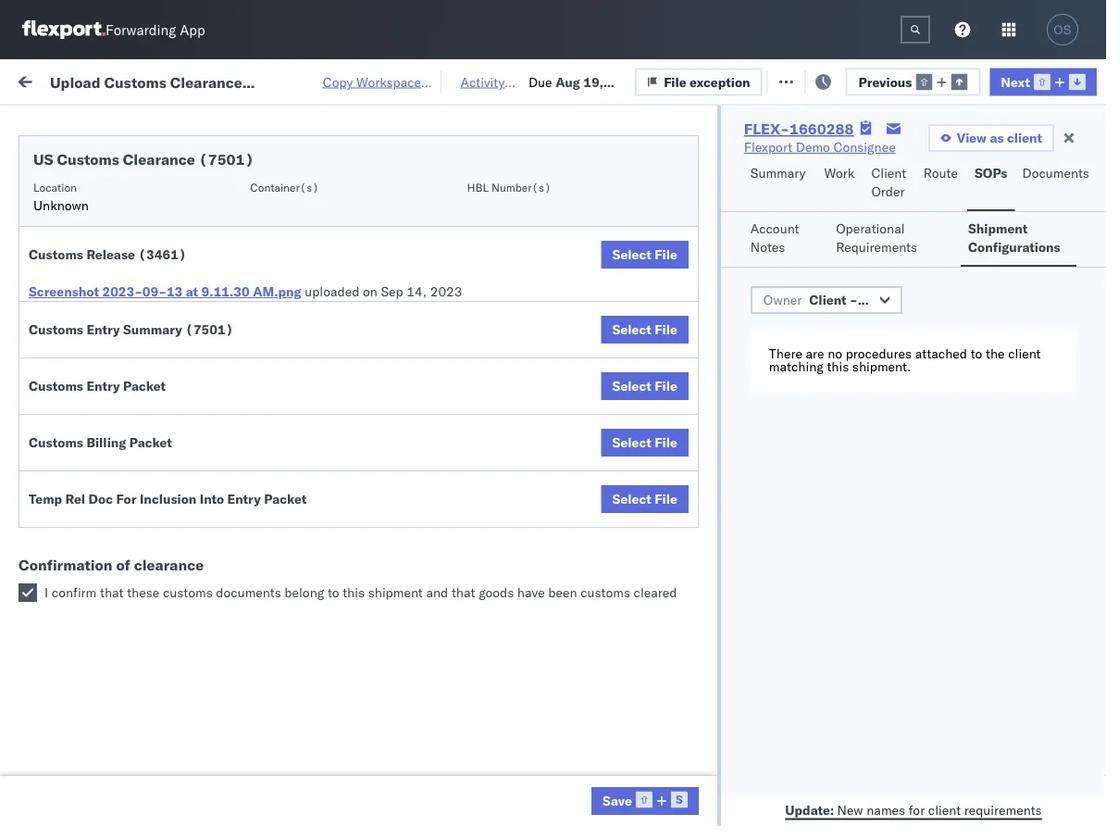 Task type: vqa. For each thing, say whether or not it's contained in the screenshot.


Task type: describe. For each thing, give the bounding box(es) containing it.
9 fcl from the top
[[608, 593, 632, 609]]

actions
[[1051, 151, 1090, 165]]

flex-1660288 link
[[745, 119, 854, 138]]

file for customs release (3461)
[[655, 246, 678, 263]]

select file for customs billing packet
[[613, 434, 678, 451]]

batch action
[[1018, 72, 1099, 88]]

hbl number(s)
[[467, 180, 552, 194]]

2022 for 11:59 pm pdt, nov 4, 2022 the schedule delivery appointment link
[[436, 186, 468, 202]]

appointment for 11:59 pm pst, dec 13, 2022
[[152, 470, 228, 486]]

message
[[234, 72, 286, 88]]

client name button
[[678, 147, 780, 166]]

work inside button
[[825, 165, 855, 181]]

flex-1660288
[[745, 119, 854, 138]]

2 appointment from the top
[[152, 307, 228, 323]]

4 pdt, from the top
[[361, 308, 390, 324]]

4 schedule pickup from los angeles, ca link from the top
[[43, 419, 263, 456]]

customs billing packet
[[29, 434, 172, 451]]

4, for 3rd schedule pickup from los angeles, ca link from the top of the page
[[421, 349, 433, 365]]

these
[[127, 584, 160, 601]]

1 horizontal spatial exception
[[832, 72, 892, 88]]

by:
[[67, 113, 85, 130]]

nov for 11:59 pm pdt, nov 4, 2022 the schedule delivery appointment link
[[394, 186, 418, 202]]

Search Work text field
[[499, 66, 701, 94]]

pickup for fifth schedule pickup from los angeles, ca link from the top
[[101, 583, 141, 599]]

delivery for 11:59 pm pst, dec 13, 2022's schedule delivery appointment button
[[101, 470, 148, 486]]

sep
[[381, 283, 404, 300]]

integration
[[808, 797, 872, 813]]

2 schedule delivery appointment button from the top
[[43, 306, 228, 327]]

0 horizontal spatial file exception
[[664, 73, 751, 90]]

confirm delivery button
[[43, 551, 141, 571]]

los for confirm pickup from los angeles, ca "link"
[[167, 502, 188, 518]]

order
[[872, 183, 905, 200]]

schedule delivery appointment link for 11:59 pm pdt, nov 4, 2022
[[43, 184, 228, 202]]

select file for customs entry summary (7501)
[[613, 321, 678, 338]]

confirm pickup from los angeles, ca
[[43, 502, 242, 536]]

temp rel doc for inclusion into entry packet
[[29, 491, 307, 507]]

3 schedule pickup from los angeles, ca button from the top
[[43, 338, 263, 377]]

pst, for 28,
[[353, 756, 381, 772]]

pm for first schedule pickup from los angeles, ca link
[[338, 226, 358, 243]]

6 fcl from the top
[[608, 430, 632, 446]]

shipment
[[969, 220, 1028, 237]]

2 vertical spatial entry
[[227, 491, 261, 507]]

from for fifth schedule pickup from los angeles, ca link from the top
[[144, 583, 171, 599]]

pst, for 23,
[[353, 512, 381, 528]]

delivery for 2nd schedule delivery appointment button from the bottom
[[101, 307, 148, 323]]

confirm for confirm delivery
[[43, 552, 90, 568]]

packet for customs billing packet
[[129, 434, 172, 451]]

8,
[[420, 389, 432, 406]]

summary inside button
[[751, 165, 806, 181]]

pst, for 12,
[[361, 593, 389, 609]]

for
[[909, 802, 925, 818]]

jan for 12,
[[393, 593, 413, 609]]

ca for confirm pickup from los angeles, ca "link"
[[43, 520, 60, 536]]

select file button for customs entry packet
[[602, 372, 689, 400]]

11 ocean fcl from the top
[[567, 797, 632, 813]]

2 flex-213038 from the top
[[1023, 797, 1107, 813]]

procedures
[[846, 345, 912, 362]]

3 ocean fcl from the top
[[567, 308, 632, 324]]

(0)
[[286, 72, 310, 88]]

1 213038 from the top
[[1062, 756, 1107, 772]]

summary button
[[744, 157, 817, 211]]

23,
[[412, 512, 432, 528]]

documents inside the documents button
[[1023, 165, 1090, 181]]

0 vertical spatial 2023
[[430, 283, 463, 300]]

nov down 14,
[[394, 308, 418, 324]]

1 schedule pickup from los angeles, ca button from the top
[[43, 215, 263, 254]]

save button
[[592, 787, 699, 815]]

schedule pickup from los angeles, ca for first schedule pickup from los angeles, ca link
[[43, 216, 250, 251]]

4 11:59 pm pdt, nov 4, 2022 from the top
[[298, 308, 468, 324]]

09-
[[143, 283, 167, 300]]

to inside there are no procedures attached to the client matching this shipment.
[[971, 345, 983, 362]]

3 flex-184674 from the top
[[1023, 308, 1107, 324]]

select for customs entry summary (7501)
[[613, 321, 652, 338]]

4 4, from the top
[[421, 308, 433, 324]]

12:00
[[556, 92, 592, 108]]

4 schedule from the top
[[43, 307, 97, 323]]

4, for second schedule pickup from los angeles, ca link from the top
[[421, 267, 433, 283]]

13
[[167, 283, 183, 300]]

5 fcl from the top
[[608, 389, 632, 406]]

19,
[[584, 73, 604, 90]]

nov for second the upload customs clearance documents link from the bottom
[[393, 389, 417, 406]]

attached
[[916, 345, 968, 362]]

2022 for second the upload customs clearance documents link from the bottom
[[435, 389, 467, 406]]

client order
[[872, 165, 907, 200]]

5 schedule pickup from los angeles, ca button from the top
[[43, 582, 263, 621]]

operational
[[837, 220, 905, 237]]

2022 for second schedule pickup from los angeles, ca link from the top
[[436, 267, 468, 283]]

customs release (3461)
[[29, 246, 187, 263]]

11:59 pm pdt, nov 4, 2022 for second schedule pickup from los angeles, ca link from the top
[[298, 267, 468, 283]]

10 fcl from the top
[[608, 756, 632, 772]]

workitem button
[[11, 147, 269, 166]]

3 schedule from the top
[[43, 257, 97, 273]]

unknown
[[33, 197, 89, 214]]

nov for 3rd schedule pickup from los angeles, ca link from the top of the page
[[394, 349, 418, 365]]

2 upload customs clearance documents link from the top
[[43, 745, 263, 782]]

have
[[518, 584, 545, 601]]

shipment
[[368, 584, 423, 601]]

documents for first the upload customs clearance documents link from the bottom of the page
[[43, 765, 110, 781]]

upload for second the upload customs clearance documents link from the bottom
[[43, 379, 85, 396]]

0 vertical spatial clearance
[[123, 150, 195, 169]]

clearance
[[134, 556, 204, 574]]

2023 for 11:59 pm pst, jan 12, 2023
[[440, 593, 472, 609]]

3 resize handle column header from the left
[[535, 144, 558, 826]]

1 schedule from the top
[[43, 185, 97, 201]]

documents for second the upload customs clearance documents link from the bottom
[[43, 398, 110, 414]]

los for fourth schedule pickup from los angeles, ca link from the top
[[175, 420, 195, 436]]

angeles, for confirm pickup from los angeles, ca "link"
[[191, 502, 242, 518]]

os button
[[1042, 8, 1085, 51]]

1 fcl from the top
[[608, 226, 632, 243]]

file for customs billing packet
[[655, 434, 678, 451]]

client inside there are no procedures attached to the client matching this shipment.
[[1009, 345, 1042, 362]]

8 fcl from the top
[[608, 512, 632, 528]]

2 schedule from the top
[[43, 216, 97, 232]]

7 11:59 from the top
[[298, 593, 334, 609]]

requirements
[[965, 802, 1043, 818]]

upload customs clearance documents inside button
[[43, 379, 203, 414]]

14,
[[407, 283, 427, 300]]

batch
[[1018, 72, 1055, 88]]

3 fcl from the top
[[608, 308, 632, 324]]

4 resize handle column header from the left
[[656, 144, 678, 826]]

confirm
[[52, 584, 97, 601]]

2 fcl from the top
[[608, 267, 632, 283]]

goods
[[479, 584, 514, 601]]

screenshot 2023-09-13 at 9.11.30 am.png uploaded on sep 14, 2023
[[29, 283, 463, 300]]

6 resize handle column header from the left
[[961, 144, 984, 826]]

flex
[[993, 151, 1014, 165]]

4 11:59 from the top
[[298, 308, 334, 324]]

3 schedule pickup from los angeles, ca link from the top
[[43, 338, 263, 375]]

schedule delivery appointment for 11:59 pm pdt, nov 4, 2022
[[43, 185, 228, 201]]

8 schedule from the top
[[43, 583, 97, 599]]

2 upload customs clearance documents from the top
[[43, 746, 203, 781]]

schedule pickup from los angeles, ca for 3rd schedule pickup from los angeles, ca link from the top of the page
[[43, 339, 250, 373]]

(3461)
[[138, 246, 187, 263]]

schedule delivery appointment for 11:59 pm pst, dec 13, 2022
[[43, 470, 228, 486]]

pdt, for second schedule pickup from los angeles, ca link from the top
[[361, 267, 390, 283]]

documents button
[[1016, 157, 1101, 211]]

select file button for customs release (3461)
[[602, 241, 689, 269]]

1 horizontal spatial flexport
[[745, 139, 793, 155]]

2 customs from the left
[[581, 584, 631, 601]]

2 vertical spatial client
[[929, 802, 962, 818]]

select for customs billing packet
[[613, 434, 652, 451]]

flex-184674 for second the upload customs clearance documents link from the bottom
[[1023, 389, 1107, 406]]

route
[[924, 165, 959, 181]]

2 schedule delivery appointment from the top
[[43, 307, 228, 323]]

schedule delivery appointment button for 11:59 pm pdt, nov 4, 2022
[[43, 184, 228, 204]]

5 resize handle column header from the left
[[776, 144, 798, 826]]

2022 for confirm pickup from los angeles, ca "link"
[[435, 512, 468, 528]]

schedule pickup from los angeles, ca for second schedule pickup from los angeles, ca link from the top
[[43, 257, 250, 292]]

packet for customs entry packet
[[123, 378, 166, 394]]

angeles, for 3rd schedule pickup from los angeles, ca link from the top of the page
[[199, 339, 250, 355]]

pickup for fourth schedule pickup from los angeles, ca link from the top
[[101, 420, 141, 436]]

pickup for second schedule pickup from los angeles, ca link from the top
[[101, 257, 141, 273]]

2022 for 3rd schedule pickup from los angeles, ca link from the top of the page
[[436, 349, 468, 365]]

pm down the uploaded
[[338, 308, 358, 324]]

11:00 pm pst, nov 8, 2022
[[298, 389, 467, 406]]

sops
[[975, 165, 1008, 181]]

select for customs entry packet
[[613, 378, 652, 394]]

9 ocean fcl from the top
[[567, 593, 632, 609]]

2 resize handle column header from the left
[[471, 144, 493, 826]]

account notes
[[751, 220, 800, 255]]

documents
[[216, 584, 281, 601]]

filtered
[[19, 113, 64, 130]]

2 213038 from the top
[[1062, 797, 1107, 813]]

route button
[[917, 157, 968, 211]]

los for first schedule pickup from los angeles, ca link
[[175, 216, 195, 232]]

1 vertical spatial demo
[[739, 593, 773, 609]]

los for 3rd schedule pickup from los angeles, ca link from the top of the page
[[175, 339, 195, 355]]

from for confirm pickup from los angeles, ca "link"
[[137, 502, 164, 518]]

into
[[200, 491, 224, 507]]

due
[[529, 73, 553, 90]]

from for 3rd schedule pickup from los angeles, ca link from the top of the page
[[144, 339, 171, 355]]

pm for second schedule pickup from los angeles, ca link from the top
[[338, 267, 358, 283]]

aug
[[556, 73, 581, 90]]

1 pdt, from the top
[[361, 186, 390, 202]]

uploaded
[[305, 283, 360, 300]]

import work
[[141, 72, 219, 88]]

2 schedule delivery appointment link from the top
[[43, 306, 228, 325]]

delivery for confirm delivery button
[[93, 552, 141, 568]]

of
[[116, 556, 130, 574]]

client inside button
[[1008, 130, 1043, 146]]

0 horizontal spatial to
[[328, 584, 340, 601]]

names
[[867, 802, 906, 818]]

1 customs from the left
[[163, 584, 213, 601]]

11:59 pm pdt, nov 4, 2022 for first schedule pickup from los angeles, ca link
[[298, 226, 468, 243]]

1 vertical spatial summary
[[123, 321, 182, 338]]

file for temp rel doc for inclusion into entry packet
[[655, 491, 678, 507]]

container(s)
[[250, 180, 319, 194]]

screenshot 2023-09-13 at 9.11.30 am.png link
[[29, 283, 302, 301]]

ca for fifth schedule pickup from los angeles, ca link from the top
[[43, 602, 60, 618]]

previous button
[[846, 68, 981, 96]]

and
[[426, 584, 449, 601]]

6 11:59 from the top
[[298, 471, 334, 487]]

pm for 3rd schedule pickup from los angeles, ca link from the top of the page
[[338, 349, 358, 365]]

select file button for temp rel doc for inclusion into entry packet
[[602, 485, 689, 513]]

angeles, for first schedule pickup from los angeles, ca link
[[199, 216, 250, 232]]

nov for first schedule pickup from los angeles, ca link
[[394, 226, 418, 243]]

los for fifth schedule pickup from los angeles, ca link from the top
[[175, 583, 195, 599]]

flex id button
[[984, 147, 1107, 166]]

0 horizontal spatial flexport
[[687, 593, 736, 609]]

pm for 11:59 pm pst, dec 13, 2022 the schedule delivery appointment link
[[338, 471, 358, 487]]

12,
[[416, 593, 437, 609]]

flex-184674 for first schedule pickup from los angeles, ca link
[[1023, 226, 1107, 243]]

1 vertical spatial on
[[363, 283, 378, 300]]

am.png
[[253, 283, 302, 300]]

next button
[[990, 68, 1098, 96]]

karl
[[967, 797, 990, 813]]

11:59 pm pst, jan 12, 2023
[[298, 593, 472, 609]]

1 vertical spatial account
[[903, 797, 952, 813]]

batch action button
[[990, 66, 1107, 94]]

5 11:59 from the top
[[298, 349, 334, 365]]

angeles, for fifth schedule pickup from los angeles, ca link from the top
[[199, 583, 250, 599]]

1 upload customs clearance documents link from the top
[[43, 378, 263, 415]]

next
[[1002, 73, 1031, 90]]

account notes button
[[744, 212, 818, 267]]

2 schedule pickup from los angeles, ca button from the top
[[43, 256, 263, 295]]

client order button
[[865, 157, 917, 211]]

1 vertical spatial flexport demo consignee
[[687, 593, 839, 609]]

1 resize handle column header from the left
[[265, 144, 287, 826]]

2022 for 11:59 pm pst, dec 13, 2022 the schedule delivery appointment link
[[443, 471, 476, 487]]

5 schedule from the top
[[43, 339, 97, 355]]

my work
[[4, 67, 86, 93]]

5 ocean fcl from the top
[[567, 389, 632, 406]]

track
[[456, 72, 486, 88]]

2 vertical spatial packet
[[264, 491, 307, 507]]

customs entry summary (7501)
[[29, 321, 234, 338]]

account inside button
[[751, 220, 800, 237]]

client name
[[687, 151, 750, 165]]



Task type: locate. For each thing, give the bounding box(es) containing it.
4 ca from the top
[[43, 439, 60, 455]]

1 horizontal spatial to
[[971, 345, 983, 362]]

None text field
[[901, 16, 931, 44]]

0 vertical spatial flexport
[[745, 139, 793, 155]]

consignee button
[[798, 147, 965, 166]]

customs right been
[[581, 584, 631, 601]]

3 ca from the top
[[43, 357, 60, 373]]

angeles,
[[199, 216, 250, 232], [199, 257, 250, 273], [199, 339, 250, 355], [199, 420, 250, 436], [191, 502, 242, 518], [199, 583, 250, 599]]

flexport. image
[[22, 20, 106, 39]]

4, left hbl
[[421, 186, 433, 202]]

delivery inside confirm delivery link
[[93, 552, 141, 568]]

1 ocean fcl from the top
[[567, 226, 632, 243]]

7 fcl from the top
[[608, 471, 632, 487]]

on left the 'sep'
[[363, 283, 378, 300]]

schedule delivery appointment link down 2023-
[[43, 306, 228, 325]]

confirm pickup from los angeles, ca link
[[43, 501, 263, 538]]

pm right the container(s)
[[338, 186, 358, 202]]

matching
[[770, 358, 824, 375]]

4, down 14,
[[421, 308, 433, 324]]

nov up '11:00 pm pst, nov 8, 2022'
[[394, 349, 418, 365]]

owner
[[764, 292, 802, 308]]

upload for first the upload customs clearance documents link from the bottom of the page
[[43, 746, 85, 762]]

pickup up 'release'
[[101, 216, 141, 232]]

los down 13
[[175, 339, 195, 355]]

1 vertical spatial flexport
[[687, 593, 736, 609]]

pm for 11:59 pm pdt, nov 4, 2022 the schedule delivery appointment link
[[338, 186, 358, 202]]

3 11:59 from the top
[[298, 267, 334, 283]]

schedule delivery appointment down 2023-
[[43, 307, 228, 323]]

due aug 19, 12:00 am
[[529, 73, 617, 108]]

documents
[[1023, 165, 1090, 181], [43, 398, 110, 414], [43, 765, 110, 781]]

0 horizontal spatial client
[[687, 151, 717, 165]]

angeles, inside confirm pickup from los angeles, ca
[[191, 502, 242, 518]]

2023 right the 12,
[[440, 593, 472, 609]]

client for client name
[[687, 151, 717, 165]]

1 vertical spatial schedule delivery appointment button
[[43, 306, 228, 327]]

3 appointment from the top
[[152, 470, 228, 486]]

packet right 'billing'
[[129, 434, 172, 451]]

2 11:59 from the top
[[298, 226, 334, 243]]

operational requirements button
[[829, 212, 950, 267]]

to left the
[[971, 345, 983, 362]]

action
[[1058, 72, 1099, 88]]

select file button
[[602, 241, 689, 269], [602, 316, 689, 344], [602, 372, 689, 400], [602, 429, 689, 457], [602, 485, 689, 513]]

11:00
[[298, 389, 334, 406]]

appointment
[[152, 185, 228, 201], [152, 307, 228, 323], [152, 470, 228, 486]]

3 schedule delivery appointment link from the top
[[43, 469, 228, 488]]

my
[[4, 67, 33, 93]]

confirm delivery
[[43, 552, 141, 568]]

confirm delivery link
[[43, 551, 141, 569]]

us
[[33, 150, 53, 169]]

184674 for 3rd schedule pickup from los angeles, ca link from the top of the page
[[1062, 349, 1107, 365]]

confirm up confirmation
[[43, 502, 90, 518]]

consignee
[[834, 139, 896, 155], [808, 151, 861, 165], [777, 593, 839, 609]]

2 select file button from the top
[[602, 316, 689, 344]]

jan left 28,
[[385, 756, 405, 772]]

pm for confirm pickup from los angeles, ca "link"
[[330, 512, 350, 528]]

hbl
[[467, 180, 489, 194]]

pdt, for first schedule pickup from los angeles, ca link
[[361, 226, 390, 243]]

3 184674 from the top
[[1062, 308, 1107, 324]]

pst, left 28,
[[353, 756, 381, 772]]

location unknown
[[33, 180, 89, 214]]

3 11:59 pm pdt, nov 4, 2022 from the top
[[298, 267, 468, 283]]

0 vertical spatial flexport demo consignee
[[745, 139, 896, 155]]

client
[[1008, 130, 1043, 146], [1009, 345, 1042, 362], [929, 802, 962, 818]]

1 horizontal spatial client
[[872, 165, 907, 181]]

1 vertical spatial flex-213038
[[1023, 797, 1107, 813]]

2 vertical spatial schedule delivery appointment
[[43, 470, 228, 486]]

2 vertical spatial appointment
[[152, 470, 228, 486]]

0 vertical spatial schedule delivery appointment button
[[43, 184, 228, 204]]

packet down customs entry summary (7501)
[[123, 378, 166, 394]]

entry for packet
[[87, 378, 120, 394]]

schedule up rel
[[43, 470, 97, 486]]

forwarding app link
[[22, 20, 205, 39]]

0 horizontal spatial this
[[343, 584, 365, 601]]

flex id
[[993, 151, 1028, 165]]

app
[[180, 21, 205, 38]]

clearance for first the upload customs clearance documents link from the bottom of the page
[[143, 746, 203, 762]]

clearance for second the upload customs clearance documents link from the bottom
[[143, 379, 203, 396]]

7 resize handle column header from the left
[[1074, 144, 1096, 826]]

0 horizontal spatial on
[[363, 283, 378, 300]]

pst, for 8,
[[361, 389, 389, 406]]

4 184674 from the top
[[1062, 349, 1107, 365]]

clearance inside button
[[143, 379, 203, 396]]

shipment configurations
[[969, 220, 1061, 255]]

pickup up 2023-
[[101, 257, 141, 273]]

schedule delivery appointment button down 2023-
[[43, 306, 228, 327]]

1 ca from the top
[[43, 235, 60, 251]]

2023 for 8:30 pm pst, jan 28, 2023
[[432, 756, 464, 772]]

1 vertical spatial entry
[[87, 378, 120, 394]]

pdt, up the 'sep'
[[361, 226, 390, 243]]

4 select from the top
[[613, 434, 652, 451]]

forwarding
[[106, 21, 176, 38]]

0 vertical spatial jan
[[393, 593, 413, 609]]

los inside confirm pickup from los angeles, ca
[[167, 502, 188, 518]]

configurations
[[969, 239, 1061, 255]]

los down upload customs clearance documents button at the left of the page
[[175, 420, 195, 436]]

pickup for 3rd schedule pickup from los angeles, ca link from the top of the page
[[101, 339, 141, 355]]

1 that from the left
[[100, 584, 124, 601]]

1 184674 from the top
[[1062, 226, 1107, 243]]

customs down "clearance"
[[163, 584, 213, 601]]

appointment for 11:59 pm pdt, nov 4, 2022
[[152, 185, 228, 201]]

7 schedule from the top
[[43, 470, 97, 486]]

1 vertical spatial 213038
[[1062, 797, 1107, 813]]

4, for first schedule pickup from los angeles, ca link
[[421, 226, 433, 243]]

pst, up 4:00 pm pst, dec 23, 2022
[[361, 471, 389, 487]]

schedule delivery appointment down us customs clearance (7501)
[[43, 185, 228, 201]]

5 select file button from the top
[[602, 485, 689, 513]]

11:59
[[298, 186, 334, 202], [298, 226, 334, 243], [298, 267, 334, 283], [298, 308, 334, 324], [298, 349, 334, 365], [298, 471, 334, 487], [298, 593, 334, 609]]

release
[[87, 246, 135, 263]]

upload
[[43, 379, 85, 396], [43, 746, 85, 762]]

1 horizontal spatial at
[[353, 72, 364, 88]]

upload inside button
[[43, 379, 85, 396]]

ca for 3rd schedule pickup from los angeles, ca link from the top of the page
[[43, 357, 60, 373]]

4, for 11:59 pm pdt, nov 4, 2022 the schedule delivery appointment link
[[421, 186, 433, 202]]

from inside confirm pickup from los angeles, ca
[[137, 502, 164, 518]]

schedule delivery appointment button down us customs clearance (7501)
[[43, 184, 228, 204]]

pm right 11:00
[[338, 389, 358, 406]]

documents inside upload customs clearance documents button
[[43, 398, 110, 414]]

2 flex-184674 from the top
[[1023, 267, 1107, 283]]

184674 for second the upload customs clearance documents link from the bottom
[[1062, 389, 1107, 406]]

1 4, from the top
[[421, 186, 433, 202]]

0 vertical spatial schedule delivery appointment link
[[43, 184, 228, 202]]

flex-
[[745, 119, 790, 138], [1023, 226, 1062, 243], [1023, 267, 1062, 283], [1023, 308, 1062, 324], [1023, 349, 1062, 365], [1023, 389, 1062, 406], [1023, 756, 1062, 772], [1023, 797, 1062, 813]]

0 vertical spatial packet
[[123, 378, 166, 394]]

nov for second schedule pickup from los angeles, ca link from the top
[[394, 267, 418, 283]]

0 vertical spatial flex-213038
[[1023, 756, 1107, 772]]

entry up 'customs billing packet'
[[87, 378, 120, 394]]

0 vertical spatial appointment
[[152, 185, 228, 201]]

nov
[[394, 186, 418, 202], [394, 226, 418, 243], [394, 267, 418, 283], [394, 308, 418, 324], [394, 349, 418, 365], [393, 389, 417, 406]]

from for fourth schedule pickup from los angeles, ca link from the top
[[144, 420, 171, 436]]

4 select file from the top
[[613, 434, 678, 451]]

10 ocean fcl from the top
[[567, 756, 632, 772]]

0 vertical spatial entry
[[87, 321, 120, 338]]

pm left the 'sep'
[[338, 267, 358, 283]]

ca up "temp"
[[43, 439, 60, 455]]

4:00
[[298, 512, 326, 528]]

schedule down screenshot
[[43, 307, 97, 323]]

1 horizontal spatial customs
[[581, 584, 631, 601]]

1 vertical spatial schedule delivery appointment link
[[43, 306, 228, 325]]

-
[[955, 797, 963, 813]]

confirmation
[[19, 556, 113, 574]]

appointment down us customs clearance (7501)
[[152, 185, 228, 201]]

2 that from the left
[[452, 584, 476, 601]]

0 vertical spatial at
[[353, 72, 364, 88]]

from for first schedule pickup from los angeles, ca link
[[144, 216, 171, 232]]

pst, left 8, on the left top
[[361, 389, 389, 406]]

pdt, right the container(s)
[[361, 186, 390, 202]]

los up 13
[[175, 257, 195, 273]]

flexport demo consignee link
[[745, 138, 896, 157]]

pm for fifth schedule pickup from los angeles, ca link from the top
[[338, 593, 358, 609]]

1 horizontal spatial that
[[452, 584, 476, 601]]

0 vertical spatial demo
[[796, 139, 831, 155]]

1 vertical spatial upload
[[43, 746, 85, 762]]

3 select from the top
[[613, 378, 652, 394]]

0 vertical spatial dec
[[393, 471, 417, 487]]

0 vertical spatial to
[[971, 345, 983, 362]]

2 schedule pickup from los angeles, ca from the top
[[43, 257, 250, 292]]

0 vertical spatial upload customs clearance documents
[[43, 379, 203, 414]]

4 select file button from the top
[[602, 429, 689, 457]]

2022 for first schedule pickup from los angeles, ca link
[[436, 226, 468, 243]]

2023 right 14,
[[430, 283, 463, 300]]

packet up 4:00
[[264, 491, 307, 507]]

11:59 pm pdt, nov 4, 2022 for 3rd schedule pickup from los angeles, ca link from the top of the page
[[298, 349, 468, 365]]

11 fcl from the top
[[608, 797, 632, 813]]

1 horizontal spatial file exception
[[806, 72, 892, 88]]

1 appointment from the top
[[152, 185, 228, 201]]

2023-
[[102, 283, 143, 300]]

demo
[[796, 139, 831, 155], [739, 593, 773, 609]]

pm for second the upload customs clearance documents link from the bottom
[[338, 389, 358, 406]]

0 vertical spatial summary
[[751, 165, 806, 181]]

work
[[38, 67, 86, 93]]

confirmation of clearance
[[19, 556, 204, 574]]

select file button for customs billing packet
[[602, 429, 689, 457]]

pm up the uploaded
[[338, 226, 358, 243]]

pickup down customs entry summary (7501)
[[101, 339, 141, 355]]

6 ocean fcl from the top
[[567, 430, 632, 446]]

file for customs entry summary (7501)
[[655, 321, 678, 338]]

1660288
[[790, 119, 854, 138]]

pdt, up '11:00 pm pst, nov 8, 2022'
[[361, 349, 390, 365]]

2 ca from the top
[[43, 276, 60, 292]]

0 vertical spatial upload customs clearance documents link
[[43, 378, 263, 415]]

flex-213038
[[1023, 756, 1107, 772], [1023, 797, 1107, 813]]

1 vertical spatial client
[[1009, 345, 1042, 362]]

summary down 09-
[[123, 321, 182, 338]]

1 vertical spatial schedule delivery appointment
[[43, 307, 228, 323]]

pickup for first schedule pickup from los angeles, ca link
[[101, 216, 141, 232]]

integration test account - karl lagerfeld
[[808, 797, 1049, 813]]

that right "and"
[[452, 584, 476, 601]]

file exception up 'client name'
[[664, 73, 751, 90]]

8 ocean fcl from the top
[[567, 512, 632, 528]]

0 vertical spatial schedule delivery appointment
[[43, 185, 228, 201]]

work down the flexport demo consignee link
[[825, 165, 855, 181]]

client up id
[[1008, 130, 1043, 146]]

ca down unknown
[[43, 235, 60, 251]]

dec for 23,
[[385, 512, 409, 528]]

pst, left the 12,
[[361, 593, 389, 609]]

2 vertical spatial schedule delivery appointment button
[[43, 469, 228, 490]]

0 vertical spatial (7501)
[[199, 150, 254, 169]]

confirm for confirm pickup from los angeles, ca
[[43, 502, 90, 518]]

pst, down '11:59 pm pst, dec 13, 2022'
[[353, 512, 381, 528]]

billing
[[87, 434, 126, 451]]

there
[[770, 345, 803, 362]]

flexport down flex-1660288
[[745, 139, 793, 155]]

2023 right 28,
[[432, 756, 464, 772]]

select file for temp rel doc for inclusion into entry packet
[[613, 491, 678, 507]]

pickup for confirm pickup from los angeles, ca "link"
[[93, 502, 133, 518]]

ca for second schedule pickup from los angeles, ca link from the top
[[43, 276, 60, 292]]

select for temp rel doc for inclusion into entry packet
[[613, 491, 652, 507]]

2 vertical spatial documents
[[43, 765, 110, 781]]

message (0)
[[234, 72, 310, 88]]

client right "for"
[[929, 802, 962, 818]]

1 vertical spatial appointment
[[152, 307, 228, 323]]

exception up 1660288
[[832, 72, 892, 88]]

1 vertical spatial at
[[186, 283, 198, 300]]

los for second schedule pickup from los angeles, ca link from the top
[[175, 257, 195, 273]]

account
[[751, 220, 800, 237], [903, 797, 952, 813]]

0 vertical spatial upload
[[43, 379, 85, 396]]

1 vertical spatial clearance
[[143, 379, 203, 396]]

(7501) up the container(s)
[[199, 150, 254, 169]]

confirm inside button
[[43, 552, 90, 568]]

upload customs clearance documents link
[[43, 378, 263, 415], [43, 745, 263, 782]]

1 11:59 from the top
[[298, 186, 334, 202]]

pm
[[338, 186, 358, 202], [338, 226, 358, 243], [338, 267, 358, 283], [338, 308, 358, 324], [338, 349, 358, 365], [338, 389, 358, 406], [338, 471, 358, 487], [330, 512, 350, 528], [338, 593, 358, 609], [330, 756, 350, 772]]

1 vertical spatial this
[[343, 584, 365, 601]]

0 horizontal spatial summary
[[123, 321, 182, 338]]

from for second schedule pickup from los angeles, ca link from the top
[[144, 257, 171, 273]]

schedule pickup from los angeles, ca button
[[43, 215, 263, 254], [43, 256, 263, 295], [43, 338, 263, 377], [43, 419, 263, 458], [43, 582, 263, 621]]

pickup inside confirm pickup from los angeles, ca
[[93, 502, 133, 518]]

ca for first schedule pickup from los angeles, ca link
[[43, 235, 60, 251]]

1 schedule delivery appointment button from the top
[[43, 184, 228, 204]]

1 flex-184674 from the top
[[1023, 226, 1107, 243]]

select for customs release (3461)
[[613, 246, 652, 263]]

file for customs entry packet
[[655, 378, 678, 394]]

doc
[[89, 491, 113, 507]]

1 confirm from the top
[[43, 502, 90, 518]]

owner button
[[751, 286, 903, 314]]

2 confirm from the top
[[43, 552, 90, 568]]

schedule delivery appointment up for
[[43, 470, 228, 486]]

flexport right cleared
[[687, 593, 736, 609]]

2 schedule pickup from los angeles, ca link from the top
[[43, 256, 263, 293]]

at right 13
[[186, 283, 198, 300]]

view
[[958, 130, 987, 146]]

1 vertical spatial 2023
[[440, 593, 472, 609]]

1 vertical spatial dec
[[385, 512, 409, 528]]

pdt, for 3rd schedule pickup from los angeles, ca link from the top of the page
[[361, 349, 390, 365]]

jan
[[393, 593, 413, 609], [385, 756, 405, 772]]

exception up client name button
[[690, 73, 751, 90]]

view as client
[[958, 130, 1043, 146]]

0 vertical spatial work
[[186, 72, 219, 88]]

client for client order
[[872, 165, 907, 181]]

flex-213038 right "karl"
[[1023, 797, 1107, 813]]

client right the
[[1009, 345, 1042, 362]]

5 184674 from the top
[[1062, 389, 1107, 406]]

workitem
[[20, 151, 69, 165]]

schedule delivery appointment link up for
[[43, 469, 228, 488]]

exception
[[832, 72, 892, 88], [690, 73, 751, 90]]

None checkbox
[[19, 584, 37, 602]]

1 vertical spatial jan
[[385, 756, 405, 772]]

flex-213038 button
[[993, 752, 1107, 778], [993, 752, 1107, 778], [993, 792, 1107, 818], [993, 792, 1107, 818]]

jan for 28,
[[385, 756, 405, 772]]

1 upload customs clearance documents from the top
[[43, 379, 203, 414]]

205 on track
[[411, 72, 486, 88]]

(7501) for us customs clearance (7501)
[[199, 150, 254, 169]]

to
[[971, 345, 983, 362], [328, 584, 340, 601]]

4 schedule pickup from los angeles, ca button from the top
[[43, 419, 263, 458]]

appointment up inclusion on the left bottom of the page
[[152, 470, 228, 486]]

1 vertical spatial confirm
[[43, 552, 90, 568]]

account left -
[[903, 797, 952, 813]]

vandelay
[[687, 716, 741, 732]]

11:59 pm pst, dec 13, 2022
[[298, 471, 476, 487]]

2 upload from the top
[[43, 746, 85, 762]]

dec for 13,
[[393, 471, 417, 487]]

1 select from the top
[[613, 246, 652, 263]]

pickup down upload customs clearance documents button at the left of the page
[[101, 420, 141, 436]]

this
[[827, 358, 850, 375], [343, 584, 365, 601]]

4, right the 'sep'
[[421, 267, 433, 283]]

los down "clearance"
[[175, 583, 195, 599]]

(7501) for customs entry summary (7501)
[[185, 321, 234, 338]]

1 vertical spatial packet
[[129, 434, 172, 451]]

0 horizontal spatial account
[[751, 220, 800, 237]]

2 ocean fcl from the top
[[567, 267, 632, 283]]

5 11:59 pm pdt, nov 4, 2022 from the top
[[298, 349, 468, 365]]

pickup
[[101, 216, 141, 232], [101, 257, 141, 273], [101, 339, 141, 355], [101, 420, 141, 436], [93, 502, 133, 518], [101, 583, 141, 599]]

2 11:59 pm pdt, nov 4, 2022 from the top
[[298, 226, 468, 243]]

0 vertical spatial on
[[438, 72, 453, 88]]

flex-184674 button
[[993, 222, 1107, 248], [993, 222, 1107, 248], [993, 263, 1107, 289], [993, 263, 1107, 289], [993, 303, 1107, 329], [993, 303, 1107, 329], [993, 344, 1107, 370], [993, 344, 1107, 370], [993, 385, 1107, 411], [993, 385, 1107, 411]]

this right are
[[827, 358, 850, 375]]

are
[[806, 345, 825, 362]]

schedule down customs entry packet
[[43, 420, 97, 436]]

5 ca from the top
[[43, 520, 60, 536]]

5 schedule pickup from los angeles, ca from the top
[[43, 583, 250, 618]]

dec left 13,
[[393, 471, 417, 487]]

0 horizontal spatial exception
[[690, 73, 751, 90]]

4:00 pm pst, dec 23, 2022
[[298, 512, 468, 528]]

work right import
[[186, 72, 219, 88]]

client up "order"
[[872, 165, 907, 181]]

1 horizontal spatial account
[[903, 797, 952, 813]]

pm up '11:00 pm pst, nov 8, 2022'
[[338, 349, 358, 365]]

nov left hbl
[[394, 186, 418, 202]]

1 schedule pickup from los angeles, ca link from the top
[[43, 215, 263, 252]]

flexport demo consignee
[[745, 139, 896, 155], [687, 593, 839, 609]]

this inside there are no procedures attached to the client matching this shipment.
[[827, 358, 850, 375]]

customs inside upload customs clearance documents button
[[88, 379, 140, 396]]

0 horizontal spatial demo
[[739, 593, 773, 609]]

confirm inside confirm pickup from los angeles, ca
[[43, 502, 90, 518]]

0 horizontal spatial customs
[[163, 584, 213, 601]]

ca down i
[[43, 602, 60, 618]]

759
[[325, 72, 350, 88]]

7 ocean fcl from the top
[[567, 471, 632, 487]]

2 select from the top
[[613, 321, 652, 338]]

schedule down confirmation
[[43, 583, 97, 599]]

los left into
[[167, 502, 188, 518]]

11:59 pm pdt, nov 4, 2022 for 11:59 pm pdt, nov 4, 2022 the schedule delivery appointment link
[[298, 186, 468, 202]]

1 flex-213038 from the top
[[1023, 756, 1107, 772]]

184674 for second schedule pickup from los angeles, ca link from the top
[[1062, 267, 1107, 283]]

1 horizontal spatial on
[[438, 72, 453, 88]]

4 flex-184674 from the top
[[1023, 349, 1107, 365]]

angeles, for second schedule pickup from los angeles, ca link from the top
[[199, 257, 250, 273]]

ca
[[43, 235, 60, 251], [43, 276, 60, 292], [43, 357, 60, 373], [43, 439, 60, 455], [43, 520, 60, 536], [43, 602, 60, 618]]

0 vertical spatial documents
[[1023, 165, 1090, 181]]

5 flex-184674 from the top
[[1023, 389, 1107, 406]]

from
[[144, 216, 171, 232], [144, 257, 171, 273], [144, 339, 171, 355], [144, 420, 171, 436], [137, 502, 164, 518], [144, 583, 171, 599]]

flex-213038 up lagerfeld
[[1023, 756, 1107, 772]]

entry for summary
[[87, 321, 120, 338]]

1 vertical spatial (7501)
[[185, 321, 234, 338]]

4 fcl from the top
[[608, 349, 632, 365]]

1 vertical spatial work
[[825, 165, 855, 181]]

schedule delivery appointment link down us customs clearance (7501)
[[43, 184, 228, 202]]

0 horizontal spatial work
[[186, 72, 219, 88]]

6 ca from the top
[[43, 602, 60, 618]]

1 schedule delivery appointment from the top
[[43, 185, 228, 201]]

work inside button
[[186, 72, 219, 88]]

pst, for 13,
[[361, 471, 389, 487]]

schedule up screenshot
[[43, 257, 97, 273]]

184674 for first schedule pickup from los angeles, ca link
[[1062, 226, 1107, 243]]

select file for customs release (3461)
[[613, 246, 678, 263]]

nov right the uploaded
[[394, 267, 418, 283]]

schedule pickup from los angeles, ca for fifth schedule pickup from los angeles, ca link from the top
[[43, 583, 250, 618]]

4 schedule pickup from los angeles, ca from the top
[[43, 420, 250, 455]]

ca down "temp"
[[43, 520, 60, 536]]

id
[[1017, 151, 1028, 165]]

1 select file button from the top
[[602, 241, 689, 269]]

3 schedule delivery appointment from the top
[[43, 470, 228, 486]]

flex-184674 for second schedule pickup from los angeles, ca link from the top
[[1023, 267, 1107, 283]]

0 vertical spatial this
[[827, 358, 850, 375]]

filtered by:
[[19, 113, 85, 130]]

previous
[[859, 73, 913, 90]]

5 schedule pickup from los angeles, ca link from the top
[[43, 582, 263, 619]]

0 vertical spatial confirm
[[43, 502, 90, 518]]

28,
[[408, 756, 428, 772]]

ca inside confirm pickup from los angeles, ca
[[43, 520, 60, 536]]

i confirm that these customs documents belong to this shipment and that goods have been customs cleared
[[44, 584, 678, 601]]

pdt, down the 'sep'
[[361, 308, 390, 324]]

pm right 8:30
[[330, 756, 350, 772]]

0 horizontal spatial at
[[186, 283, 198, 300]]

schedule down unknown
[[43, 216, 97, 232]]

us customs clearance (7501)
[[33, 150, 254, 169]]

2 vertical spatial 2023
[[432, 756, 464, 772]]

0 vertical spatial client
[[1008, 130, 1043, 146]]

view as client button
[[929, 124, 1055, 152]]

summary right name
[[751, 165, 806, 181]]

confirm up confirm
[[43, 552, 90, 568]]

pickup right rel
[[93, 502, 133, 518]]

3 select file button from the top
[[602, 372, 689, 400]]

4 ocean fcl from the top
[[567, 349, 632, 365]]

forwarding app
[[106, 21, 205, 38]]

8:30
[[298, 756, 326, 772]]

on
[[438, 72, 453, 88], [363, 283, 378, 300]]

am
[[595, 92, 617, 108]]

4, up 8, on the left top
[[421, 349, 433, 365]]

6 schedule from the top
[[43, 420, 97, 436]]

to right belong
[[328, 584, 340, 601]]

schedule down workitem
[[43, 185, 97, 201]]

2 4, from the top
[[421, 226, 433, 243]]

confirm
[[43, 502, 90, 518], [43, 552, 90, 568]]

3 schedule pickup from los angeles, ca from the top
[[43, 339, 250, 373]]

schedule pickup from los angeles, ca for fourth schedule pickup from los angeles, ca link from the top
[[43, 420, 250, 455]]

1 horizontal spatial demo
[[796, 139, 831, 155]]

0 horizontal spatial that
[[100, 584, 124, 601]]

2 vertical spatial schedule delivery appointment link
[[43, 469, 228, 488]]

ca up customs entry packet
[[43, 357, 60, 373]]

schedule up customs entry packet
[[43, 339, 97, 355]]

0 vertical spatial 213038
[[1062, 756, 1107, 772]]

consignee inside button
[[808, 151, 861, 165]]

select file button for customs entry summary (7501)
[[602, 316, 689, 344]]

1 11:59 pm pdt, nov 4, 2022 from the top
[[298, 186, 468, 202]]

nov left 8, on the left top
[[393, 389, 417, 406]]

pm right belong
[[338, 593, 358, 609]]

1 vertical spatial to
[[328, 584, 340, 601]]

2 select file from the top
[[613, 321, 678, 338]]

temp
[[29, 491, 62, 507]]

select file for customs entry packet
[[613, 378, 678, 394]]

1 horizontal spatial summary
[[751, 165, 806, 181]]

resize handle column header
[[265, 144, 287, 826], [471, 144, 493, 826], [535, 144, 558, 826], [656, 144, 678, 826], [776, 144, 798, 826], [961, 144, 984, 826], [1074, 144, 1096, 826]]

entry down 2023-
[[87, 321, 120, 338]]

appointment down 13
[[152, 307, 228, 323]]

client left name
[[687, 151, 717, 165]]

2 vertical spatial clearance
[[143, 746, 203, 762]]

pdt, left 14,
[[361, 267, 390, 283]]

entry right into
[[227, 491, 261, 507]]

5 4, from the top
[[421, 349, 433, 365]]

1 vertical spatial documents
[[43, 398, 110, 414]]

angeles, for fourth schedule pickup from los angeles, ca link from the top
[[199, 420, 250, 436]]

jan left the 12,
[[393, 593, 413, 609]]

0 vertical spatial account
[[751, 220, 800, 237]]

1 horizontal spatial this
[[827, 358, 850, 375]]

1 horizontal spatial work
[[825, 165, 855, 181]]

1 vertical spatial upload customs clearance documents link
[[43, 745, 263, 782]]

1 vertical spatial upload customs clearance documents
[[43, 746, 203, 781]]



